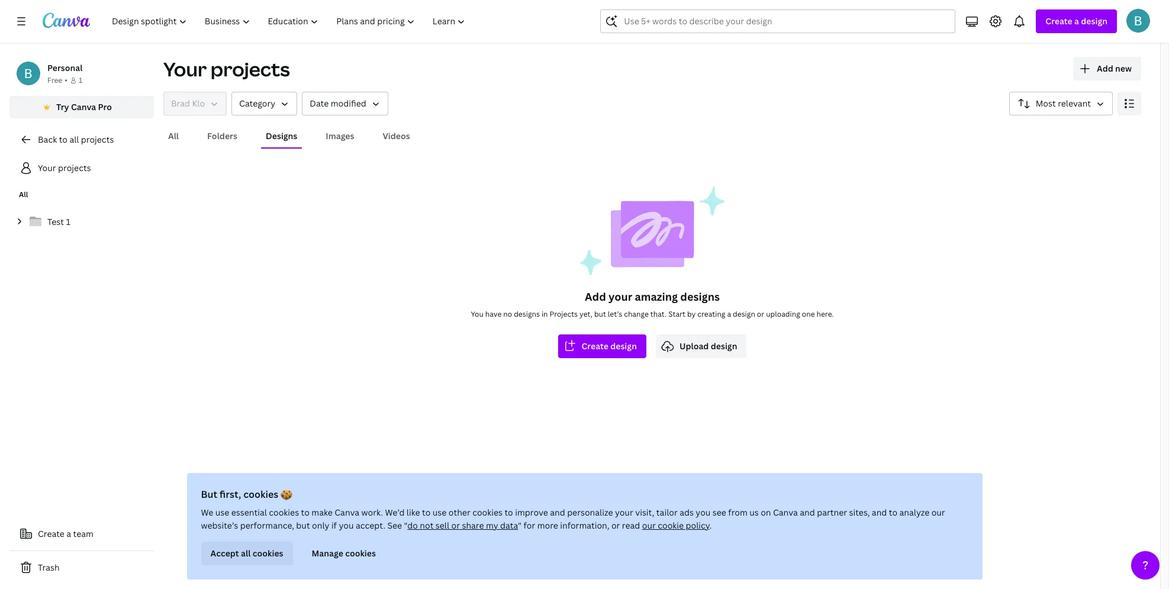 Task type: describe. For each thing, give the bounding box(es) containing it.
cookies inside button
[[345, 548, 376, 559]]

you
[[471, 309, 484, 319]]

2 horizontal spatial canva
[[773, 507, 798, 518]]

read
[[622, 520, 640, 531]]

manage cookies
[[312, 548, 376, 559]]

1 horizontal spatial canva
[[335, 507, 359, 518]]

1 vertical spatial our
[[642, 520, 656, 531]]

create design
[[582, 340, 637, 352]]

" inside we use essential cookies to make canva work. we'd like to use other cookies to improve and personalize your visit, tailor ads you see from us on canva and partner sites, and to analyze our website's performance, but only if you accept. see "
[[404, 520, 407, 531]]

date
[[310, 98, 329, 109]]

most relevant
[[1036, 98, 1091, 109]]

3 and from the left
[[872, 507, 887, 518]]

manage
[[312, 548, 343, 559]]

2 vertical spatial projects
[[58, 162, 91, 173]]

here.
[[817, 309, 834, 319]]

to inside back to all projects link
[[59, 134, 67, 145]]

partner
[[817, 507, 847, 518]]

1 horizontal spatial 1
[[79, 75, 82, 85]]

brad klo
[[171, 98, 205, 109]]

other
[[449, 507, 471, 518]]

make
[[312, 507, 333, 518]]

creating
[[698, 309, 726, 319]]

ads
[[680, 507, 694, 518]]

1 horizontal spatial or
[[612, 520, 620, 531]]

back to all projects
[[38, 134, 114, 145]]

cookie
[[658, 520, 684, 531]]

folders
[[207, 130, 237, 142]]

like
[[407, 507, 420, 518]]

that.
[[651, 309, 667, 319]]

create design button
[[558, 335, 646, 358]]

my
[[486, 520, 498, 531]]

add new button
[[1073, 57, 1141, 81]]

a for design
[[1075, 15, 1079, 27]]

2 and from the left
[[800, 507, 815, 518]]

Search search field
[[624, 10, 932, 33]]

accept
[[210, 548, 239, 559]]

do not sell or share my data " for more information, or read our cookie policy .
[[407, 520, 712, 531]]

free
[[47, 75, 62, 85]]

category
[[239, 98, 275, 109]]

only
[[312, 520, 329, 531]]

design inside add your amazing designs you have no designs in projects yet, but let's change that. start by creating a design or uploading one here.
[[733, 309, 755, 319]]

Owner button
[[163, 92, 227, 115]]

performance,
[[240, 520, 294, 531]]

top level navigation element
[[104, 9, 476, 33]]

design inside dropdown button
[[1081, 15, 1108, 27]]

images
[[326, 130, 354, 142]]

to left "make"
[[301, 507, 310, 518]]

design right upload
[[711, 340, 737, 352]]

relevant
[[1058, 98, 1091, 109]]

team
[[73, 528, 93, 539]]

videos
[[383, 130, 410, 142]]

1 use from the left
[[215, 507, 229, 518]]

sell
[[436, 520, 449, 531]]

pro
[[98, 101, 112, 112]]

trash link
[[9, 556, 154, 580]]

create a design
[[1046, 15, 1108, 27]]

try canva pro
[[56, 101, 112, 112]]

cookies up essential
[[243, 488, 278, 501]]

upload
[[680, 340, 709, 352]]

accept all cookies button
[[201, 542, 293, 565]]

0 horizontal spatial all
[[69, 134, 79, 145]]

modified
[[331, 98, 366, 109]]

create for create a team
[[38, 528, 64, 539]]

date modified
[[310, 98, 366, 109]]

🍪
[[281, 488, 293, 501]]

test 1
[[47, 216, 70, 227]]

all button
[[163, 125, 184, 147]]

cookies down 🍪
[[269, 507, 299, 518]]

first,
[[220, 488, 241, 501]]

free •
[[47, 75, 67, 85]]

accept.
[[356, 520, 385, 531]]

0 vertical spatial you
[[696, 507, 711, 518]]

tailor
[[657, 507, 678, 518]]

in
[[542, 309, 548, 319]]

create a design button
[[1036, 9, 1117, 33]]

try
[[56, 101, 69, 112]]

try canva pro button
[[9, 96, 154, 118]]

but
[[201, 488, 217, 501]]

essential
[[231, 507, 267, 518]]

0 vertical spatial projects
[[211, 56, 290, 82]]

uploading
[[766, 309, 800, 319]]

all inside all button
[[168, 130, 179, 142]]

brad
[[171, 98, 190, 109]]

design down let's
[[611, 340, 637, 352]]

policy
[[686, 520, 710, 531]]

but inside we use essential cookies to make canva work. we'd like to use other cookies to improve and personalize your visit, tailor ads you see from us on canva and partner sites, and to analyze our website's performance, but only if you accept. see "
[[296, 520, 310, 531]]

2 " from the left
[[518, 520, 522, 531]]

visit,
[[635, 507, 654, 518]]

us
[[750, 507, 759, 518]]

data
[[500, 520, 518, 531]]

test
[[47, 216, 64, 227]]

see
[[387, 520, 402, 531]]

but inside add your amazing designs you have no designs in projects yet, but let's change that. start by creating a design or uploading one here.
[[594, 309, 606, 319]]

not
[[420, 520, 434, 531]]

create for create design
[[582, 340, 609, 352]]

do
[[407, 520, 418, 531]]

canva inside button
[[71, 101, 96, 112]]

one
[[802, 309, 815, 319]]

0 vertical spatial your projects
[[163, 56, 290, 82]]

brad klo image
[[1127, 9, 1150, 33]]

most
[[1036, 98, 1056, 109]]

but first, cookies 🍪 dialog
[[187, 473, 983, 580]]

Sort by button
[[1009, 92, 1113, 115]]

amazing
[[635, 290, 678, 304]]



Task type: vqa. For each thing, say whether or not it's contained in the screenshot.
the
no



Task type: locate. For each thing, give the bounding box(es) containing it.
1 " from the left
[[404, 520, 407, 531]]

0 vertical spatial all
[[69, 134, 79, 145]]

create a team
[[38, 528, 93, 539]]

0 horizontal spatial 1
[[66, 216, 70, 227]]

test 1 link
[[9, 210, 154, 234]]

designs button
[[261, 125, 302, 147]]

add inside add new dropdown button
[[1097, 63, 1113, 74]]

your inside we use essential cookies to make canva work. we'd like to use other cookies to improve and personalize your visit, tailor ads you see from us on canva and partner sites, and to analyze our website's performance, but only if you accept. see "
[[615, 507, 633, 518]]

1 vertical spatial 1
[[66, 216, 70, 227]]

canva up "if" at the bottom of the page
[[335, 507, 359, 518]]

cookies down accept.
[[345, 548, 376, 559]]

0 horizontal spatial add
[[585, 290, 606, 304]]

more
[[537, 520, 558, 531]]

start
[[669, 309, 686, 319]]

1 vertical spatial add
[[585, 290, 606, 304]]

add
[[1097, 63, 1113, 74], [585, 290, 606, 304]]

add for new
[[1097, 63, 1113, 74]]

1 horizontal spatial your
[[163, 56, 207, 82]]

you up policy
[[696, 507, 711, 518]]

create for create a design
[[1046, 15, 1073, 27]]

a inside add your amazing designs you have no designs in projects yet, but let's change that. start by creating a design or uploading one here.
[[727, 309, 731, 319]]

or inside add your amazing designs you have no designs in projects yet, but let's change that. start by creating a design or uploading one here.
[[757, 309, 764, 319]]

projects down back to all projects
[[58, 162, 91, 173]]

0 vertical spatial add
[[1097, 63, 1113, 74]]

back to all projects link
[[9, 128, 154, 152]]

1 vertical spatial your projects
[[38, 162, 91, 173]]

0 vertical spatial create
[[1046, 15, 1073, 27]]

share
[[462, 520, 484, 531]]

personal
[[47, 62, 83, 73]]

a inside create a team button
[[66, 528, 71, 539]]

design
[[1081, 15, 1108, 27], [733, 309, 755, 319], [611, 340, 637, 352], [711, 340, 737, 352]]

personalize
[[567, 507, 613, 518]]

or left uploading
[[757, 309, 764, 319]]

1 horizontal spatial all
[[168, 130, 179, 142]]

2 horizontal spatial create
[[1046, 15, 1073, 27]]

cookies up my
[[473, 507, 503, 518]]

Date modified button
[[302, 92, 388, 115]]

1 vertical spatial create
[[582, 340, 609, 352]]

images button
[[321, 125, 359, 147]]

our cookie policy link
[[642, 520, 710, 531]]

add inside add your amazing designs you have no designs in projects yet, but let's change that. start by creating a design or uploading one here.
[[585, 290, 606, 304]]

1 right •
[[79, 75, 82, 85]]

1 horizontal spatial your projects
[[163, 56, 290, 82]]

1 vertical spatial you
[[339, 520, 354, 531]]

work.
[[361, 507, 383, 518]]

0 horizontal spatial but
[[296, 520, 310, 531]]

1 vertical spatial but
[[296, 520, 310, 531]]

design right creating
[[733, 309, 755, 319]]

your
[[609, 290, 633, 304], [615, 507, 633, 518]]

all inside button
[[241, 548, 251, 559]]

0 horizontal spatial canva
[[71, 101, 96, 112]]

add left new
[[1097, 63, 1113, 74]]

do not sell or share my data link
[[407, 520, 518, 531]]

your projects
[[163, 56, 290, 82], [38, 162, 91, 173]]

1 vertical spatial projects
[[81, 134, 114, 145]]

manage cookies button
[[302, 542, 385, 565]]

None search field
[[601, 9, 956, 33]]

your up let's
[[609, 290, 633, 304]]

website's
[[201, 520, 238, 531]]

0 vertical spatial a
[[1075, 15, 1079, 27]]

projects
[[550, 309, 578, 319]]

" left for
[[518, 520, 522, 531]]

0 horizontal spatial "
[[404, 520, 407, 531]]

1 horizontal spatial "
[[518, 520, 522, 531]]

designs
[[266, 130, 297, 142]]

1 and from the left
[[550, 507, 565, 518]]

a up add new dropdown button
[[1075, 15, 1079, 27]]

2 horizontal spatial or
[[757, 309, 764, 319]]

2 horizontal spatial and
[[872, 507, 887, 518]]

1 vertical spatial a
[[727, 309, 731, 319]]

improve
[[515, 507, 548, 518]]

your inside add your amazing designs you have no designs in projects yet, but let's change that. start by creating a design or uploading one here.
[[609, 290, 633, 304]]

0 horizontal spatial a
[[66, 528, 71, 539]]

projects up "your projects" link
[[81, 134, 114, 145]]

we use essential cookies to make canva work. we'd like to use other cookies to improve and personalize your visit, tailor ads you see from us on canva and partner sites, and to analyze our website's performance, but only if you accept. see "
[[201, 507, 945, 531]]

your projects down back to all projects
[[38, 162, 91, 173]]

2 horizontal spatial a
[[1075, 15, 1079, 27]]

create
[[1046, 15, 1073, 27], [582, 340, 609, 352], [38, 528, 64, 539]]

add for your
[[585, 290, 606, 304]]

a for team
[[66, 528, 71, 539]]

a inside create a design dropdown button
[[1075, 15, 1079, 27]]

1 horizontal spatial a
[[727, 309, 731, 319]]

your down back on the left of the page
[[38, 162, 56, 173]]

we
[[201, 507, 213, 518]]

for
[[524, 520, 535, 531]]

projects up the category
[[211, 56, 290, 82]]

to left 'analyze'
[[889, 507, 898, 518]]

use
[[215, 507, 229, 518], [433, 507, 447, 518]]

all right back on the left of the page
[[69, 134, 79, 145]]

1 vertical spatial your
[[38, 162, 56, 173]]

or right sell
[[451, 520, 460, 531]]

use up website's
[[215, 507, 229, 518]]

upload design button
[[656, 335, 747, 358]]

2 use from the left
[[433, 507, 447, 518]]

0 vertical spatial designs
[[680, 290, 720, 304]]

canva right try
[[71, 101, 96, 112]]

•
[[65, 75, 67, 85]]

and left 'partner' at the right
[[800, 507, 815, 518]]

0 horizontal spatial all
[[19, 189, 28, 200]]

by
[[687, 309, 696, 319]]

create a team button
[[9, 522, 154, 546]]

but right yet,
[[594, 309, 606, 319]]

0 horizontal spatial your projects
[[38, 162, 91, 173]]

our down visit,
[[642, 520, 656, 531]]

0 vertical spatial our
[[932, 507, 945, 518]]

designs left in
[[514, 309, 540, 319]]

to
[[59, 134, 67, 145], [301, 507, 310, 518], [422, 507, 431, 518], [505, 507, 513, 518], [889, 507, 898, 518]]

we'd
[[385, 507, 405, 518]]

1 vertical spatial all
[[19, 189, 28, 200]]

.
[[710, 520, 712, 531]]

your projects link
[[9, 156, 154, 180]]

0 vertical spatial but
[[594, 309, 606, 319]]

design left brad klo icon
[[1081, 15, 1108, 27]]

0 horizontal spatial or
[[451, 520, 460, 531]]

0 horizontal spatial create
[[38, 528, 64, 539]]

1 right test
[[66, 216, 70, 227]]

add new
[[1097, 63, 1132, 74]]

a right creating
[[727, 309, 731, 319]]

0 horizontal spatial designs
[[514, 309, 540, 319]]

to right back on the left of the page
[[59, 134, 67, 145]]

Category button
[[232, 92, 297, 115]]

all right accept
[[241, 548, 251, 559]]

you right "if" at the bottom of the page
[[339, 520, 354, 531]]

1 horizontal spatial all
[[241, 548, 251, 559]]

let's
[[608, 309, 622, 319]]

but left the only on the left of page
[[296, 520, 310, 531]]

upload design
[[680, 340, 737, 352]]

see
[[713, 507, 726, 518]]

1 horizontal spatial but
[[594, 309, 606, 319]]

1 vertical spatial all
[[241, 548, 251, 559]]

or
[[757, 309, 764, 319], [451, 520, 460, 531], [612, 520, 620, 531]]

all
[[168, 130, 179, 142], [19, 189, 28, 200]]

cookies inside button
[[253, 548, 283, 559]]

add your amazing designs you have no designs in projects yet, but let's change that. start by creating a design or uploading one here.
[[471, 290, 834, 319]]

back
[[38, 134, 57, 145]]

new
[[1115, 63, 1132, 74]]

on
[[761, 507, 771, 518]]

change
[[624, 309, 649, 319]]

our inside we use essential cookies to make canva work. we'd like to use other cookies to improve and personalize your visit, tailor ads you see from us on canva and partner sites, and to analyze our website's performance, but only if you accept. see "
[[932, 507, 945, 518]]

from
[[728, 507, 748, 518]]

have
[[485, 309, 502, 319]]

1 vertical spatial your
[[615, 507, 633, 518]]

no
[[503, 309, 512, 319]]

folders button
[[203, 125, 242, 147]]

a left the "team"
[[66, 528, 71, 539]]

cookies down performance,
[[253, 548, 283, 559]]

to right like
[[422, 507, 431, 518]]

use up sell
[[433, 507, 447, 518]]

0 horizontal spatial your
[[38, 162, 56, 173]]

1 vertical spatial designs
[[514, 309, 540, 319]]

" right see
[[404, 520, 407, 531]]

0 vertical spatial all
[[168, 130, 179, 142]]

if
[[331, 520, 337, 531]]

0 horizontal spatial you
[[339, 520, 354, 531]]

projects
[[211, 56, 290, 82], [81, 134, 114, 145], [58, 162, 91, 173]]

add up yet,
[[585, 290, 606, 304]]

designs up the by
[[680, 290, 720, 304]]

1 horizontal spatial create
[[582, 340, 609, 352]]

canva right on
[[773, 507, 798, 518]]

videos button
[[378, 125, 415, 147]]

1 horizontal spatial our
[[932, 507, 945, 518]]

your projects up klo
[[163, 56, 290, 82]]

2 vertical spatial a
[[66, 528, 71, 539]]

create inside dropdown button
[[1046, 15, 1073, 27]]

2 vertical spatial create
[[38, 528, 64, 539]]

your up the read
[[615, 507, 633, 518]]

yet,
[[580, 309, 593, 319]]

all
[[69, 134, 79, 145], [241, 548, 251, 559]]

or left the read
[[612, 520, 620, 531]]

and right sites,
[[872, 507, 887, 518]]

analyze
[[900, 507, 930, 518]]

0 horizontal spatial our
[[642, 520, 656, 531]]

your up the brad klo
[[163, 56, 207, 82]]

designs
[[680, 290, 720, 304], [514, 309, 540, 319]]

you
[[696, 507, 711, 518], [339, 520, 354, 531]]

0 horizontal spatial and
[[550, 507, 565, 518]]

0 vertical spatial 1
[[79, 75, 82, 85]]

cookies
[[243, 488, 278, 501], [269, 507, 299, 518], [473, 507, 503, 518], [253, 548, 283, 559], [345, 548, 376, 559]]

trash
[[38, 562, 60, 573]]

1 horizontal spatial add
[[1097, 63, 1113, 74]]

0 vertical spatial your
[[163, 56, 207, 82]]

our right 'analyze'
[[932, 507, 945, 518]]

1 horizontal spatial and
[[800, 507, 815, 518]]

1 horizontal spatial you
[[696, 507, 711, 518]]

your
[[163, 56, 207, 82], [38, 162, 56, 173]]

1 horizontal spatial designs
[[680, 290, 720, 304]]

information,
[[560, 520, 610, 531]]

accept all cookies
[[210, 548, 283, 559]]

klo
[[192, 98, 205, 109]]

0 horizontal spatial use
[[215, 507, 229, 518]]

and up do not sell or share my data " for more information, or read our cookie policy .
[[550, 507, 565, 518]]

0 vertical spatial your
[[609, 290, 633, 304]]

1 horizontal spatial use
[[433, 507, 447, 518]]

to up data
[[505, 507, 513, 518]]



